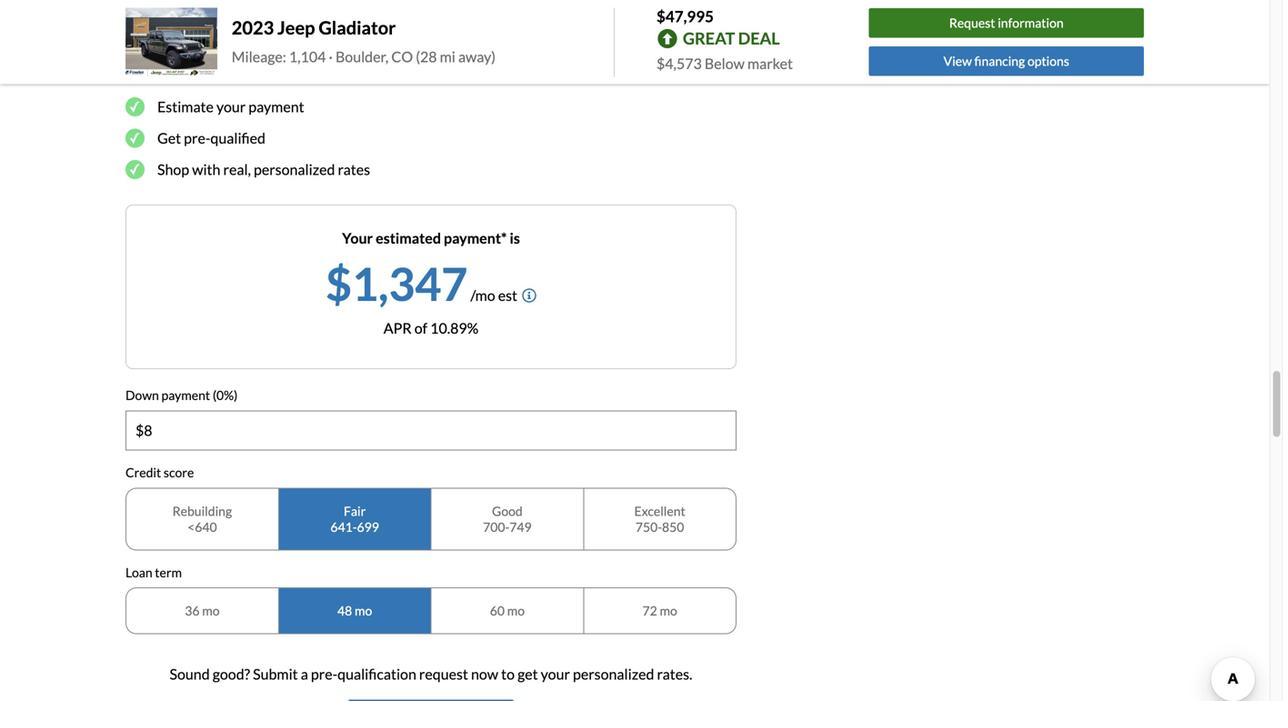 Task type: vqa. For each thing, say whether or not it's contained in the screenshot.
2024 FORD MUSTANG 2023 FORD MUSTANG 2022 FORD MUSTANG 2021 FORD MUSTANG 2020 FORD MUSTANG
no



Task type: describe. For each thing, give the bounding box(es) containing it.
good 700-749
[[483, 503, 532, 535]]

a
[[301, 665, 308, 683]]

750-
[[636, 519, 662, 535]]

36
[[185, 603, 200, 619]]

10.89%
[[430, 319, 479, 337]]

get pre-qualified
[[157, 129, 266, 147]]

apr of 10.89%
[[384, 319, 479, 337]]

information
[[998, 15, 1064, 31]]

jeep
[[278, 17, 315, 39]]

60
[[490, 603, 505, 619]]

749
[[510, 519, 532, 535]]

48
[[337, 603, 352, 619]]

real,
[[223, 161, 251, 178]]

view
[[944, 53, 972, 69]]

advance
[[220, 50, 295, 74]]

info circle image
[[522, 289, 537, 303]]

shop
[[157, 161, 189, 178]]

2023
[[232, 17, 274, 39]]

great
[[683, 28, 735, 48]]

rates.
[[657, 665, 693, 683]]

sound good? submit a pre-qualification request now to get your personalized rates.
[[170, 665, 693, 683]]

co
[[392, 48, 413, 65]]

excellent
[[635, 503, 686, 519]]

credit score
[[126, 465, 194, 480]]

score
[[164, 465, 194, 480]]

1 vertical spatial your
[[541, 665, 570, 683]]

options
[[1028, 53, 1070, 69]]

shop with real, personalized rates
[[157, 161, 370, 178]]

$4,573 below market
[[657, 55, 793, 72]]

2023 jeep gladiator mileage: 1,104 · boulder, co (28 mi away)
[[232, 17, 496, 65]]

fair 641-699
[[331, 503, 379, 535]]

away)
[[458, 48, 496, 65]]

is
[[510, 229, 520, 247]]

0 vertical spatial your
[[216, 98, 246, 116]]

0 vertical spatial pre-
[[184, 129, 211, 147]]

mi
[[440, 48, 456, 65]]

48 mo
[[337, 603, 372, 619]]

apr
[[384, 319, 412, 337]]

850
[[662, 519, 684, 535]]

loan
[[126, 565, 152, 580]]

1 vertical spatial pre-
[[311, 665, 338, 683]]

estimated
[[376, 229, 441, 247]]

with
[[192, 161, 221, 178]]

72 mo
[[643, 603, 677, 619]]

mo for 72 mo
[[660, 603, 677, 619]]

deal
[[738, 28, 780, 48]]

sound
[[170, 665, 210, 683]]

request
[[419, 665, 468, 683]]

credit
[[126, 465, 161, 480]]

market
[[748, 55, 793, 72]]



Task type: locate. For each thing, give the bounding box(es) containing it.
submit
[[253, 665, 298, 683]]

gladiator
[[319, 17, 396, 39]]

mo for 48 mo
[[355, 603, 372, 619]]

rates
[[338, 161, 370, 178]]

$1,347
[[326, 256, 468, 311]]

qualified
[[210, 129, 266, 147]]

0 horizontal spatial payment
[[161, 388, 210, 403]]

personalized
[[254, 161, 335, 178], [573, 665, 654, 683]]

finance
[[126, 50, 196, 74]]

Down payment (0%) text field
[[126, 412, 736, 450]]

1 vertical spatial personalized
[[573, 665, 654, 683]]

view financing options
[[944, 53, 1070, 69]]

now
[[471, 665, 499, 683]]

0 horizontal spatial pre-
[[184, 129, 211, 147]]

rebuilding
[[173, 503, 232, 519]]

1 mo from the left
[[202, 603, 220, 619]]

get
[[157, 129, 181, 147]]

pre- right a
[[311, 665, 338, 683]]

641-
[[331, 519, 357, 535]]

mo
[[202, 603, 220, 619], [355, 603, 372, 619], [507, 603, 525, 619], [660, 603, 677, 619]]

$4,573
[[657, 55, 702, 72]]

<640
[[188, 519, 217, 535]]

rebuilding <640
[[173, 503, 232, 535]]

down payment (0%)
[[126, 388, 238, 403]]

/mo
[[471, 287, 495, 304]]

finance in advance
[[126, 50, 295, 74]]

payment down advance
[[249, 98, 304, 116]]

request information
[[950, 15, 1064, 31]]

(0%)
[[213, 388, 238, 403]]

$47,995
[[657, 7, 714, 25]]

1,104
[[289, 48, 326, 65]]

financing
[[975, 53, 1025, 69]]

60 mo
[[490, 603, 525, 619]]

mo right 48
[[355, 603, 372, 619]]

boulder,
[[336, 48, 389, 65]]

view financing options button
[[869, 46, 1144, 76]]

mo right 60
[[507, 603, 525, 619]]

personalized left 'rates.' at the bottom right
[[573, 665, 654, 683]]

699
[[357, 519, 379, 535]]

down
[[126, 388, 159, 403]]

good?
[[213, 665, 250, 683]]

0 horizontal spatial personalized
[[254, 161, 335, 178]]

your up the qualified
[[216, 98, 246, 116]]

request information button
[[869, 8, 1144, 38]]

mo right 72
[[660, 603, 677, 619]]

your
[[216, 98, 246, 116], [541, 665, 570, 683]]

700-
[[483, 519, 510, 535]]

pre-
[[184, 129, 211, 147], [311, 665, 338, 683]]

1 horizontal spatial your
[[541, 665, 570, 683]]

3 mo from the left
[[507, 603, 525, 619]]

mo for 60 mo
[[507, 603, 525, 619]]

0 vertical spatial payment
[[249, 98, 304, 116]]

of
[[415, 319, 428, 337]]

excellent 750-850
[[635, 503, 686, 535]]

est
[[498, 287, 518, 304]]

personalized right real,
[[254, 161, 335, 178]]

below
[[705, 55, 745, 72]]

payment*
[[444, 229, 507, 247]]

mo for 36 mo
[[202, 603, 220, 619]]

2 mo from the left
[[355, 603, 372, 619]]

your
[[342, 229, 373, 247]]

1 horizontal spatial personalized
[[573, 665, 654, 683]]

request
[[950, 15, 996, 31]]

term
[[155, 565, 182, 580]]

36 mo
[[185, 603, 220, 619]]

to
[[501, 665, 515, 683]]

4 mo from the left
[[660, 603, 677, 619]]

mo right the 36
[[202, 603, 220, 619]]

your estimated payment* is
[[342, 229, 520, 247]]

estimate your payment
[[157, 98, 304, 116]]

1 horizontal spatial payment
[[249, 98, 304, 116]]

loan term
[[126, 565, 182, 580]]

great deal
[[683, 28, 780, 48]]

payment
[[249, 98, 304, 116], [161, 388, 210, 403]]

your right get
[[541, 665, 570, 683]]

$1,347 /mo est
[[326, 256, 518, 311]]

qualification
[[338, 665, 416, 683]]

(28
[[416, 48, 437, 65]]

mileage:
[[232, 48, 286, 65]]

pre- right the get
[[184, 129, 211, 147]]

0 vertical spatial personalized
[[254, 161, 335, 178]]

1 vertical spatial payment
[[161, 388, 210, 403]]

1 horizontal spatial pre-
[[311, 665, 338, 683]]

2023 jeep gladiator image
[[126, 8, 217, 77]]

fair
[[344, 503, 366, 519]]

good
[[492, 503, 523, 519]]

0 horizontal spatial your
[[216, 98, 246, 116]]

get
[[518, 665, 538, 683]]

payment left (0%)
[[161, 388, 210, 403]]

in
[[200, 50, 216, 74]]

·
[[329, 48, 333, 65]]

72
[[643, 603, 657, 619]]

estimate
[[157, 98, 214, 116]]



